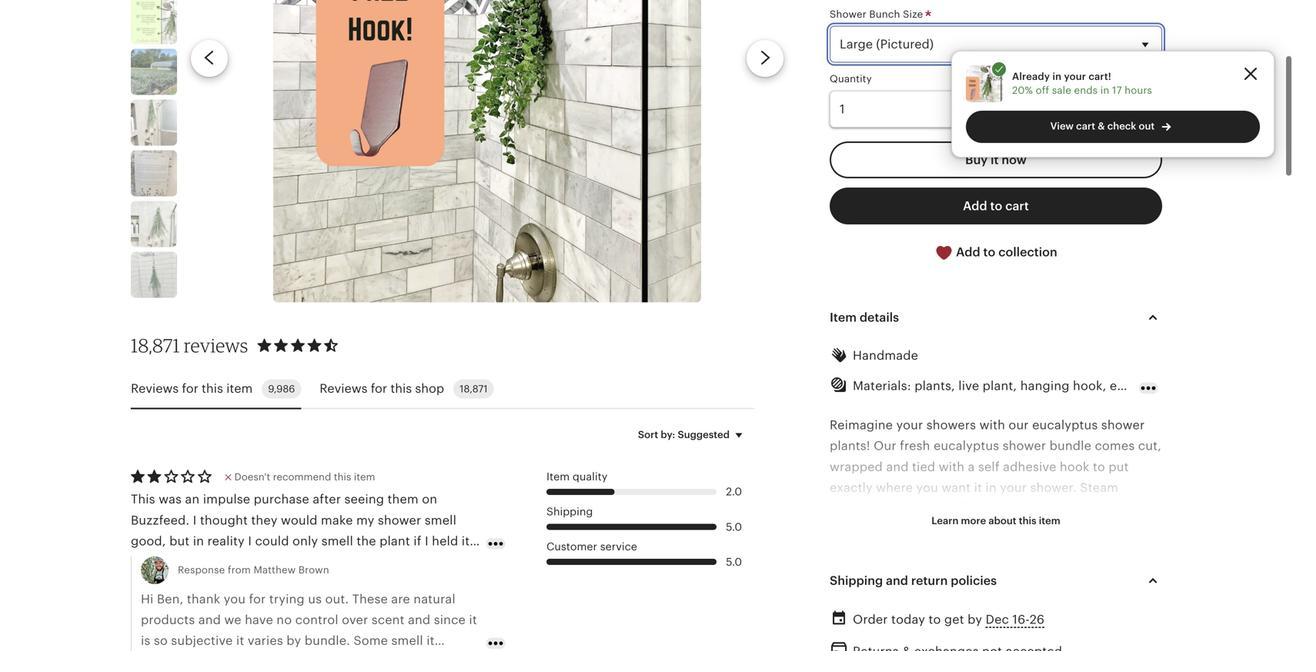 Task type: locate. For each thing, give the bounding box(es) containing it.
self
[[978, 457, 1000, 471]]

0 vertical spatial shipping
[[547, 503, 593, 515]]

shower up adhesive
[[1003, 437, 1046, 450]]

like.
[[1089, 520, 1113, 534]]

add to cart
[[963, 196, 1029, 210]]

shower down today
[[890, 625, 933, 639]]

eucalyptus up "hook"
[[1032, 416, 1098, 429]]

showers down releases
[[830, 520, 879, 534]]

is left the quickly
[[863, 646, 873, 652]]

0 vertical spatial add
[[963, 196, 987, 210]]

learn more about this item button
[[920, 505, 1072, 532]]

and left the 'return'
[[886, 572, 908, 585]]

1 vertical spatial you
[[1089, 562, 1111, 576]]

0 vertical spatial item
[[830, 308, 857, 322]]

quantity
[[830, 70, 872, 82]]

the left x-
[[1107, 625, 1127, 639]]

1 for from the left
[[182, 379, 198, 393]]

shipping and return policies button
[[816, 560, 1176, 597]]

make
[[1117, 499, 1149, 513]]

0 vertical spatial large
[[856, 625, 886, 639]]

1 vertical spatial best
[[1018, 625, 1045, 639]]

is up up.
[[982, 625, 991, 639]]

2 horizontal spatial shower
[[1101, 416, 1145, 429]]

adhesive
[[1003, 457, 1056, 471]]

so
[[1072, 562, 1085, 576]]

1 horizontal spatial bundle
[[1050, 437, 1092, 450]]

cart up collection
[[1005, 196, 1029, 210]]

18,871 reviews
[[131, 331, 248, 354]]

1 reviews from the left
[[131, 379, 179, 393]]

bunch
[[1073, 646, 1111, 652]]

1 vertical spatial and
[[1038, 520, 1060, 534]]

and
[[886, 457, 909, 471], [1038, 520, 1060, 534], [886, 572, 908, 585]]

1 5.0 from the top
[[726, 518, 742, 531]]

0 vertical spatial showers
[[927, 416, 976, 429]]

in right it
[[986, 478, 997, 492]]

and left the spa-
[[1038, 520, 1060, 534]]

learn
[[932, 513, 959, 524]]

to left put
[[1093, 457, 1105, 471]]

you right 'so'
[[1089, 562, 1111, 576]]

directions
[[830, 562, 891, 576]]

the down where
[[883, 499, 902, 513]]

1 horizontal spatial our
[[874, 437, 897, 450]]

shower
[[830, 5, 867, 17], [994, 583, 1040, 597]]

best down are
[[874, 583, 900, 597]]

add up add to collection button
[[963, 196, 987, 210]]

quickly
[[876, 646, 920, 652]]

more
[[961, 513, 986, 524], [883, 520, 914, 534]]

and up where
[[886, 457, 909, 471]]

shower up dec 16-26 "button"
[[994, 583, 1040, 597]]

collection
[[999, 242, 1057, 256]]

shower left bunch
[[830, 5, 867, 17]]

with left a
[[939, 457, 965, 471]]

0 vertical spatial and
[[886, 457, 909, 471]]

2 vertical spatial in
[[986, 478, 997, 492]]

2 5.0 from the top
[[726, 553, 742, 566]]

order
[[853, 611, 888, 624]]

for
[[182, 379, 198, 393], [371, 379, 387, 393]]

2 vertical spatial the
[[1107, 625, 1127, 639]]

our down how
[[830, 625, 853, 639]]

1 vertical spatial shower
[[1003, 437, 1046, 450]]

item left the spa-
[[1039, 513, 1060, 524]]

order today to get by dec 16-26
[[853, 611, 1045, 624]]

1 vertical spatial our
[[995, 625, 1015, 639]]

our down reimagine on the right bottom of page
[[874, 437, 897, 450]]

1 horizontal spatial shower
[[994, 583, 1040, 597]]

add down "add to cart" button
[[956, 242, 980, 256]]

item inside dropdown button
[[830, 308, 857, 322]]

this down reviews at the bottom left of page
[[202, 379, 223, 393]]

out
[[1139, 120, 1155, 132]]

to down directions
[[858, 583, 871, 597]]

0 vertical spatial the
[[883, 499, 902, 513]]

0 horizontal spatial with
[[939, 457, 965, 471]]

check
[[1107, 120, 1136, 132]]

0 horizontal spatial best
[[874, 583, 900, 597]]

your down printed
[[928, 583, 955, 597]]

to up 'like.'
[[1101, 499, 1114, 513]]

in up sale
[[1053, 71, 1062, 82]]

item
[[830, 308, 857, 322], [547, 468, 570, 480]]

our down dec
[[995, 625, 1015, 639]]

the inside our large shower bundle is our best seller but the x- large is quickly catching up. the regular bunch i
[[1107, 625, 1127, 639]]

cart inside button
[[1005, 196, 1029, 210]]

tab list containing reviews for this item
[[131, 367, 754, 407]]

item for reviews for this item
[[226, 379, 253, 393]]

in left the 17
[[1101, 85, 1110, 96]]

2 vertical spatial and
[[886, 572, 908, 585]]

this right recommend
[[334, 469, 351, 480]]

item left quality
[[547, 468, 570, 480]]

2 vertical spatial item
[[1039, 513, 1060, 524]]

1 horizontal spatial fresh
[[999, 499, 1029, 513]]

tab list
[[131, 367, 754, 407]]

fresh up enjoyable, at the right bottom of page
[[999, 499, 1029, 513]]

1 vertical spatial item
[[547, 468, 570, 480]]

reimagine
[[830, 416, 893, 429]]

more down aromas
[[883, 520, 914, 534]]

0 horizontal spatial in
[[986, 478, 997, 492]]

today
[[891, 611, 925, 624]]

0 vertical spatial 5.0
[[726, 518, 742, 531]]

on
[[964, 562, 979, 576]]

for left the shop
[[371, 379, 387, 393]]

1 vertical spatial the
[[983, 562, 1002, 576]]

your inside already in your cart! 20% off sale ends in 17 hours
[[1064, 71, 1086, 82]]

the inside reimagine your showers with our eucalyptus shower plants! our fresh eucalyptus shower bundle comes cut, wrapped and tied with a self adhesive hook to put exactly where you want it in your shower. steam releases the aromas of your fresh eucalyptus to make showers more relaxing, enjoyable, and spa-like.
[[883, 499, 902, 513]]

0 horizontal spatial the
[[883, 499, 902, 513]]

1 horizontal spatial item
[[354, 469, 375, 480]]

fresh eucalyptus shower bundle indoor house plant fresh image 5 image
[[131, 0, 177, 41]]

0 vertical spatial our
[[1009, 416, 1029, 429]]

0 horizontal spatial our
[[830, 625, 853, 639]]

eucalyptus up the spa-
[[1032, 499, 1098, 513]]

bundle up "hook"
[[1050, 437, 1092, 450]]

1 horizontal spatial best
[[1018, 625, 1045, 639]]

0 horizontal spatial more
[[883, 520, 914, 534]]

0 horizontal spatial for
[[182, 379, 198, 393]]

reviews down 18,871 reviews at the bottom left
[[131, 379, 179, 393]]

ends
[[1074, 85, 1098, 96]]

cart!
[[1089, 71, 1111, 82]]

1 vertical spatial showers
[[830, 520, 879, 534]]

1 horizontal spatial 18,871
[[460, 381, 488, 392]]

0 vertical spatial with
[[980, 416, 1005, 429]]

your up ends on the right
[[1064, 71, 1086, 82]]

the inside directions are printed on the packaging so you know how to best use your fresh shower eucalyptus bundle.
[[983, 562, 1002, 576]]

view
[[1050, 120, 1074, 132]]

this for reviews for this item
[[202, 379, 223, 393]]

2 horizontal spatial item
[[1039, 513, 1060, 524]]

0 vertical spatial bundle
[[1050, 437, 1092, 450]]

fresh up tied
[[900, 437, 930, 450]]

reviews for reviews for this shop
[[320, 379, 368, 393]]

9,986
[[268, 381, 295, 392]]

0 horizontal spatial you
[[916, 478, 938, 492]]

1 vertical spatial cart
[[1005, 196, 1029, 210]]

showers
[[927, 416, 976, 429], [830, 520, 879, 534]]

0 horizontal spatial item
[[547, 468, 570, 480]]

1 vertical spatial shower
[[994, 583, 1040, 597]]

0 vertical spatial best
[[874, 583, 900, 597]]

1 horizontal spatial item
[[830, 308, 857, 322]]

cart left & on the top right of the page
[[1076, 120, 1095, 132]]

sale
[[1052, 85, 1071, 96]]

item for doesn't recommend this item
[[354, 469, 375, 480]]

0 horizontal spatial shipping
[[547, 503, 593, 515]]

1 horizontal spatial with
[[980, 416, 1005, 429]]

0 vertical spatial our
[[874, 437, 897, 450]]

2 reviews from the left
[[320, 379, 368, 393]]

our
[[874, 437, 897, 450], [830, 625, 853, 639]]

more right learn at the right of the page
[[961, 513, 986, 524]]

1 vertical spatial 5.0
[[726, 553, 742, 566]]

our inside reimagine your showers with our eucalyptus shower plants! our fresh eucalyptus shower bundle comes cut, wrapped and tied with a self adhesive hook to put exactly where you want it in your shower. steam releases the aromas of your fresh eucalyptus to make showers more relaxing, enjoyable, and spa-like.
[[1009, 416, 1029, 429]]

shower bunch size
[[830, 5, 926, 17]]

shipping
[[547, 503, 593, 515], [830, 572, 883, 585]]

this for doesn't recommend this item
[[334, 469, 351, 480]]

1 vertical spatial 18,871
[[460, 381, 488, 392]]

the right on at the bottom of the page
[[983, 562, 1002, 576]]

of
[[953, 499, 965, 513]]

add to collection
[[953, 242, 1057, 256]]

fresh
[[900, 437, 930, 450], [999, 499, 1029, 513]]

0 horizontal spatial cart
[[1005, 196, 1029, 210]]

1 horizontal spatial you
[[1089, 562, 1111, 576]]

you up aromas
[[916, 478, 938, 492]]

relaxing,
[[917, 520, 969, 534]]

0 horizontal spatial reviews
[[131, 379, 179, 393]]

this left the shop
[[391, 379, 412, 393]]

for down 18,871 reviews at the bottom left
[[182, 379, 198, 393]]

fresh eucalyptus shower bundle indoor house plant fresh image 6 image
[[131, 46, 177, 92]]

reviews
[[131, 379, 179, 393], [320, 379, 368, 393]]

1 vertical spatial add
[[956, 242, 980, 256]]

1 vertical spatial shipping
[[830, 572, 883, 585]]

our up adhesive
[[1009, 416, 1029, 429]]

and inside shipping and return policies dropdown button
[[886, 572, 908, 585]]

this
[[202, 379, 223, 393], [391, 379, 412, 393], [334, 469, 351, 480], [1019, 513, 1037, 524]]

0 horizontal spatial bundle
[[936, 625, 978, 639]]

size
[[903, 5, 923, 17]]

hook
[[1060, 457, 1090, 471]]

1 horizontal spatial for
[[371, 379, 387, 393]]

your
[[1064, 71, 1086, 82], [896, 416, 923, 429], [1000, 478, 1027, 492], [968, 499, 995, 513], [928, 583, 955, 597]]

0 horizontal spatial item
[[226, 379, 253, 393]]

item left details
[[830, 308, 857, 322]]

1 horizontal spatial reviews
[[320, 379, 368, 393]]

0 horizontal spatial shower
[[830, 5, 867, 17]]

our large shower bundle is our best seller but the x- large is quickly catching up. the regular bunch i
[[830, 625, 1142, 652]]

to
[[990, 196, 1002, 210], [983, 242, 996, 256], [1093, 457, 1105, 471], [1101, 499, 1114, 513], [858, 583, 871, 597], [929, 611, 941, 624]]

shipping for shipping and return policies
[[830, 572, 883, 585]]

add to collection button
[[830, 231, 1162, 269]]

0 vertical spatial cart
[[1076, 120, 1095, 132]]

brown
[[298, 562, 329, 574]]

off
[[1036, 85, 1049, 96]]

item for item quality
[[547, 468, 570, 480]]

1 vertical spatial large
[[830, 646, 860, 652]]

2 for from the left
[[371, 379, 387, 393]]

item left the 9,986
[[226, 379, 253, 393]]

from
[[228, 562, 251, 574]]

shipping inside shipping and return policies dropdown button
[[830, 572, 883, 585]]

item inside tab list
[[226, 379, 253, 393]]

5.0
[[726, 518, 742, 531], [726, 553, 742, 566]]

2 vertical spatial eucalyptus
[[1032, 499, 1098, 513]]

0 horizontal spatial 18,871
[[131, 331, 180, 354]]

18,871 right the shop
[[460, 381, 488, 392]]

1 vertical spatial bundle
[[936, 625, 978, 639]]

with up self
[[980, 416, 1005, 429]]

2 horizontal spatial in
[[1101, 85, 1110, 96]]

reviews right the 9,986
[[320, 379, 368, 393]]

bunch
[[869, 5, 900, 17]]

with
[[980, 416, 1005, 429], [939, 457, 965, 471]]

0 vertical spatial 18,871
[[131, 331, 180, 354]]

bundle
[[1050, 437, 1092, 450], [936, 625, 978, 639]]

17
[[1112, 85, 1122, 96]]

1 horizontal spatial shipping
[[830, 572, 883, 585]]

0 horizontal spatial shower
[[890, 625, 933, 639]]

in
[[1053, 71, 1062, 82], [1101, 85, 1110, 96], [986, 478, 997, 492]]

handmade
[[853, 346, 918, 360]]

shipping up 'order'
[[830, 572, 883, 585]]

shower inside our large shower bundle is our best seller but the x- large is quickly catching up. the regular bunch i
[[890, 625, 933, 639]]

item for item details
[[830, 308, 857, 322]]

the
[[883, 499, 902, 513], [983, 562, 1002, 576], [1107, 625, 1127, 639]]

sort by: suggested button
[[626, 416, 760, 448]]

shower up comes
[[1101, 416, 1145, 429]]

cart
[[1076, 120, 1095, 132], [1005, 196, 1029, 210]]

0 vertical spatial item
[[226, 379, 253, 393]]

18,871 inside tab list
[[460, 381, 488, 392]]

1 horizontal spatial cart
[[1076, 120, 1095, 132]]

2 vertical spatial shower
[[890, 625, 933, 639]]

this right about
[[1019, 513, 1037, 524]]

directions are printed on the packaging so you know how to best use your fresh shower eucalyptus bundle.
[[830, 562, 1158, 597]]

1 vertical spatial fresh
[[999, 499, 1029, 513]]

best down 26
[[1018, 625, 1045, 639]]

add for add to cart
[[963, 196, 987, 210]]

item right recommend
[[354, 469, 375, 480]]

shower.
[[1030, 478, 1077, 492]]

20%
[[1012, 85, 1033, 96]]

1 horizontal spatial is
[[982, 625, 991, 639]]

1 vertical spatial item
[[354, 469, 375, 480]]

0 horizontal spatial fresh
[[900, 437, 930, 450]]

know
[[1114, 562, 1146, 576]]

response
[[178, 562, 225, 574]]

you
[[916, 478, 938, 492], [1089, 562, 1111, 576]]

1 horizontal spatial in
[[1053, 71, 1062, 82]]

5.0 for shipping
[[726, 518, 742, 531]]

shower
[[1101, 416, 1145, 429], [1003, 437, 1046, 450], [890, 625, 933, 639]]

fresh eucalyptus shower bundle indoor house plant fresh image 8 image
[[131, 148, 177, 194]]

18,871 up reviews for this item
[[131, 331, 180, 354]]

1 horizontal spatial more
[[961, 513, 986, 524]]

eucalyptus up a
[[934, 437, 999, 450]]

26
[[1030, 611, 1045, 624]]

1 horizontal spatial the
[[983, 562, 1002, 576]]

bundle down get
[[936, 625, 978, 639]]

0 vertical spatial you
[[916, 478, 938, 492]]

showers up a
[[927, 416, 976, 429]]

view cart & check out link
[[966, 111, 1260, 143]]

1 vertical spatial our
[[830, 625, 853, 639]]

0 horizontal spatial is
[[863, 646, 873, 652]]

tied
[[912, 457, 935, 471]]

shipping up customer
[[547, 503, 593, 515]]

2 horizontal spatial the
[[1107, 625, 1127, 639]]



Task type: describe. For each thing, give the bounding box(es) containing it.
details
[[860, 308, 899, 322]]

want
[[942, 478, 971, 492]]

shower inside directions are printed on the packaging so you know how to best use your fresh shower eucalyptus bundle.
[[994, 583, 1040, 597]]

x-
[[1130, 625, 1141, 639]]

fresh eucalyptus shower bundle indoor house plant fresh image 9 image
[[131, 198, 177, 245]]

0 vertical spatial shower
[[1101, 416, 1145, 429]]

shop
[[415, 379, 444, 393]]

it
[[974, 478, 982, 492]]

wrapped
[[830, 457, 883, 471]]

reviews for reviews for this item
[[131, 379, 179, 393]]

get
[[944, 611, 964, 624]]

recommend
[[273, 469, 331, 480]]

to left get
[[929, 611, 941, 624]]

reviews for this shop
[[320, 379, 444, 393]]

for for shop
[[371, 379, 387, 393]]

1 horizontal spatial shower
[[1003, 437, 1046, 450]]

by:
[[661, 426, 675, 438]]

spa-
[[1064, 520, 1089, 534]]

dec
[[986, 611, 1009, 624]]

sort by: suggested
[[638, 426, 730, 438]]

fresh
[[958, 583, 991, 597]]

our inside our large shower bundle is our best seller but the x- large is quickly catching up. the regular bunch i
[[830, 625, 853, 639]]

0 vertical spatial fresh
[[900, 437, 930, 450]]

add for add to collection
[[956, 242, 980, 256]]

use
[[904, 583, 925, 597]]

already in your cart! 20% off sale ends in 17 hours
[[1012, 71, 1152, 96]]

more inside learn more about this item dropdown button
[[961, 513, 986, 524]]

regular
[[1027, 646, 1070, 652]]

to inside directions are printed on the packaging so you know how to best use your fresh shower eucalyptus bundle.
[[858, 583, 871, 597]]

you inside reimagine your showers with our eucalyptus shower plants! our fresh eucalyptus shower bundle comes cut, wrapped and tied with a self adhesive hook to put exactly where you want it in your shower. steam releases the aromas of your fresh eucalyptus to make showers more relaxing, enjoyable, and spa-like.
[[916, 478, 938, 492]]

by
[[968, 611, 982, 624]]

for for item
[[182, 379, 198, 393]]

our inside reimagine your showers with our eucalyptus shower plants! our fresh eucalyptus shower bundle comes cut, wrapped and tied with a self adhesive hook to put exactly where you want it in your shower. steam releases the aromas of your fresh eucalyptus to make showers more relaxing, enjoyable, and spa-like.
[[874, 437, 897, 450]]

16-
[[1013, 611, 1030, 624]]

bundle.
[[1112, 583, 1158, 597]]

item quality
[[547, 468, 608, 480]]

item details button
[[816, 296, 1176, 333]]

your down adhesive
[[1000, 478, 1027, 492]]

fresh eucalyptus shower bundle indoor house plant fresh image 7 image
[[131, 97, 177, 143]]

0 vertical spatial shower
[[830, 5, 867, 17]]

dec 16-26 button
[[986, 606, 1045, 629]]

quality
[[573, 468, 608, 480]]

plants!
[[830, 437, 870, 450]]

already
[[1012, 71, 1050, 82]]

best inside directions are printed on the packaging so you know how to best use your fresh shower eucalyptus bundle.
[[874, 583, 900, 597]]

are
[[894, 562, 913, 576]]

sort
[[638, 426, 658, 438]]

where
[[876, 478, 913, 492]]

to up add to collection button
[[990, 196, 1002, 210]]

catching
[[923, 646, 976, 652]]

service
[[600, 538, 637, 550]]

5.0 for customer service
[[726, 553, 742, 566]]

seller
[[1048, 625, 1080, 639]]

fresh eucalyptus shower bundle indoor house plant fresh image 10 image
[[131, 249, 177, 295]]

printed
[[917, 562, 960, 576]]

reimagine your showers with our eucalyptus shower plants! our fresh eucalyptus shower bundle comes cut, wrapped and tied with a self adhesive hook to put exactly where you want it in your shower. steam releases the aromas of your fresh eucalyptus to make showers more relaxing, enjoyable, and spa-like.
[[830, 416, 1162, 534]]

0 vertical spatial in
[[1053, 71, 1062, 82]]

hours
[[1125, 85, 1152, 96]]

18,871 for 18,871
[[460, 381, 488, 392]]

1 vertical spatial is
[[863, 646, 873, 652]]

this for reviews for this shop
[[391, 379, 412, 393]]

reviews
[[184, 331, 248, 354]]

bundle inside our large shower bundle is our best seller but the x- large is quickly catching up. the regular bunch i
[[936, 625, 978, 639]]

1 vertical spatial eucalyptus
[[934, 437, 999, 450]]

your inside directions are printed on the packaging so you know how to best use your fresh shower eucalyptus bundle.
[[928, 583, 955, 597]]

0 vertical spatial eucalyptus
[[1032, 416, 1098, 429]]

2.0
[[726, 483, 742, 495]]

to left collection
[[983, 242, 996, 256]]

1 horizontal spatial showers
[[927, 416, 976, 429]]

18,871 for 18,871 reviews
[[131, 331, 180, 354]]

fresh eucalyptus shower bundle indoor house plant fresh image 1 image
[[273, 0, 701, 300]]

item details
[[830, 308, 899, 322]]

your down it
[[968, 499, 995, 513]]

aromas
[[905, 499, 949, 513]]

comes
[[1095, 437, 1135, 450]]

0 vertical spatial is
[[982, 625, 991, 639]]

but
[[1084, 625, 1104, 639]]

bundle inside reimagine your showers with our eucalyptus shower plants! our fresh eucalyptus shower bundle comes cut, wrapped and tied with a self adhesive hook to put exactly where you want it in your shower. steam releases the aromas of your fresh eucalyptus to make showers more relaxing, enjoyable, and spa-like.
[[1050, 437, 1092, 450]]

response from matthew brown
[[178, 562, 329, 574]]

return
[[911, 572, 948, 585]]

best inside our large shower bundle is our best seller but the x- large is quickly catching up. the regular bunch i
[[1018, 625, 1045, 639]]

customer service
[[547, 538, 637, 550]]

cut,
[[1138, 437, 1162, 450]]

doesn't recommend this item
[[234, 469, 375, 480]]

up.
[[979, 646, 998, 652]]

you inside directions are printed on the packaging so you know how to best use your fresh shower eucalyptus bundle.
[[1089, 562, 1111, 576]]

matthew
[[254, 562, 296, 574]]

shipping and return policies
[[830, 572, 997, 585]]

1 vertical spatial with
[[939, 457, 965, 471]]

suggested
[[678, 426, 730, 438]]

1 vertical spatial in
[[1101, 85, 1110, 96]]

packaging
[[1005, 562, 1068, 576]]

view cart & check out
[[1050, 120, 1155, 132]]

this inside dropdown button
[[1019, 513, 1037, 524]]

0 horizontal spatial showers
[[830, 520, 879, 534]]

in inside reimagine your showers with our eucalyptus shower plants! our fresh eucalyptus shower bundle comes cut, wrapped and tied with a self adhesive hook to put exactly where you want it in your shower. steam releases the aromas of your fresh eucalyptus to make showers more relaxing, enjoyable, and spa-like.
[[986, 478, 997, 492]]

put
[[1109, 457, 1129, 471]]

item inside dropdown button
[[1039, 513, 1060, 524]]

our inside our large shower bundle is our best seller but the x- large is quickly catching up. the regular bunch i
[[995, 625, 1015, 639]]

shipping for shipping
[[547, 503, 593, 515]]

how
[[830, 583, 855, 597]]

releases
[[830, 499, 879, 513]]

exactly
[[830, 478, 873, 492]]

more inside reimagine your showers with our eucalyptus shower plants! our fresh eucalyptus shower bundle comes cut, wrapped and tied with a self adhesive hook to put exactly where you want it in your shower. steam releases the aromas of your fresh eucalyptus to make showers more relaxing, enjoyable, and spa-like.
[[883, 520, 914, 534]]

add to cart button
[[830, 185, 1162, 221]]

customer
[[547, 538, 597, 550]]

your up tied
[[896, 416, 923, 429]]

reviews for this item
[[131, 379, 253, 393]]

about
[[989, 513, 1017, 524]]

eucalyptus
[[1043, 583, 1109, 597]]

a
[[968, 457, 975, 471]]

steam
[[1080, 478, 1119, 492]]

learn more about this item
[[932, 513, 1060, 524]]

doesn't
[[234, 469, 270, 480]]

the
[[1002, 646, 1024, 652]]



Task type: vqa. For each thing, say whether or not it's contained in the screenshot.
1st Shipping service "button" from the top of the page
no



